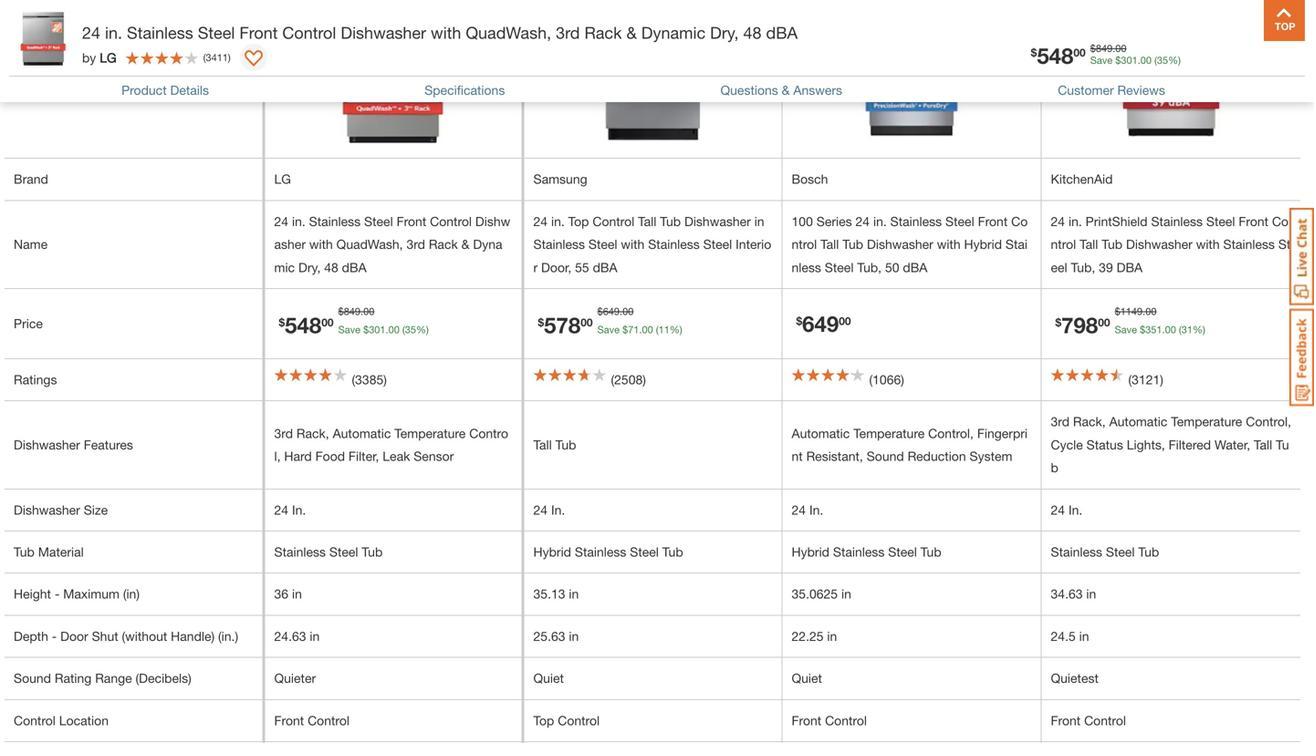 Task type: describe. For each thing, give the bounding box(es) containing it.
tall inside 100 series 24 in. stainless steel front co ntrol tall tub dishwasher with hybrid stai nless steel tub, 50 dba
[[821, 237, 839, 252]]

temperature inside automatic temperature control, fingerpri nt resistant, sound reduction system
[[854, 426, 925, 441]]

3 24 in. from the left
[[792, 503, 824, 518]]

1 stainless steel tub from the left
[[274, 545, 383, 560]]

temperature for leak
[[395, 426, 466, 441]]

stai
[[1006, 237, 1028, 252]]

reviews
[[1118, 83, 1165, 98]]

samsung
[[533, 172, 587, 187]]

height
[[14, 587, 51, 602]]

24 down 'l,'
[[274, 503, 288, 518]]

sound inside automatic temperature control, fingerpri nt resistant, sound reduction system
[[867, 449, 904, 464]]

front down "quietest"
[[1051, 714, 1081, 729]]

24 inside 24 in. top control tall tub dishwasher in stainless steel with stainless steel interio r door, 55 dba
[[533, 214, 548, 229]]

& inside 24 in. stainless steel front control dishw asher with quadwash, 3rd rack & dyna mic dry, 48 dba
[[461, 237, 470, 252]]

printshield
[[1086, 214, 1148, 229]]

food
[[315, 449, 345, 464]]

kitchenaid
[[1051, 172, 1113, 187]]

ntrol inside 100 series 24 in. stainless steel front co ntrol tall tub dishwasher with hybrid stai nless steel tub, 50 dba
[[792, 237, 817, 252]]

0 horizontal spatial 35
[[405, 324, 416, 336]]

%) inside $ 578 00 $ 649 . 00 save $ 71 . 00 ( 11 %)
[[670, 324, 682, 336]]

stainless inside 24 in. stainless steel front control dishw asher with quadwash, 3rd rack & dyna mic dry, 48 dba
[[309, 214, 361, 229]]

mic
[[274, 260, 295, 275]]

00 inside '$ 649 00'
[[839, 315, 851, 328]]

stainless inside 100 series 24 in. stainless steel front co ntrol tall tub dishwasher with hybrid stai nless steel tub, 50 dba
[[890, 214, 942, 229]]

24 in. stainless steel front control dishwasher with quadwash, 3rd rack & dynamic dry, 48 dba
[[82, 23, 798, 42]]

rating
[[55, 671, 92, 686]]

with inside 100 series 24 in. stainless steel front co ntrol tall tub dishwasher with hybrid stai nless steel tub, 50 dba
[[937, 237, 961, 252]]

35.0625
[[792, 587, 838, 602]]

(without
[[122, 629, 167, 644]]

24 down tall tub
[[533, 503, 548, 518]]

1 vertical spatial top
[[533, 714, 554, 729]]

steel inside "24 in. printshield stainless steel front co ntrol tall tub dishwasher with stainless st eel tub, 39 dba"
[[1206, 214, 1235, 229]]

l,
[[274, 449, 281, 464]]

1 vertical spatial 301
[[369, 324, 386, 336]]

maximum
[[63, 587, 120, 602]]

by lg
[[82, 50, 116, 65]]

22.25
[[792, 629, 824, 644]]

dishw
[[475, 214, 510, 229]]

brand
[[14, 172, 48, 187]]

1 horizontal spatial 649
[[802, 311, 839, 337]]

top inside 24 in. top control tall tub dishwasher in stainless steel with stainless steel interio r door, 55 dba
[[568, 214, 589, 229]]

tub material
[[14, 545, 84, 560]]

3rd inside 24 in. stainless steel front control dishw asher with quadwash, 3rd rack & dyna mic dry, 48 dba
[[407, 237, 425, 252]]

tub, inside "24 in. printshield stainless steel front co ntrol tall tub dishwasher with stainless st eel tub, 39 dba"
[[1071, 260, 1095, 275]]

1 in. from the left
[[292, 503, 306, 518]]

1 front control from the left
[[274, 714, 350, 729]]

series
[[817, 214, 852, 229]]

door,
[[541, 260, 572, 275]]

3rd inside 3rd rack, automatic temperature contro l, hard food filter, leak sensor
[[274, 426, 293, 441]]

dba inside 24 in. top control tall tub dishwasher in stainless steel with stainless steel interio r door, 55 dba
[[593, 260, 618, 275]]

in for 22.25 in
[[827, 629, 837, 644]]

( down $ 578 00 $ 649 . 00 save $ 71 . 00 ( 11 %)
[[611, 372, 614, 387]]

2 in. from the left
[[551, 503, 565, 518]]

24.63
[[274, 629, 306, 644]]

3121
[[1132, 372, 1160, 387]]

tub inside 100 series 24 in. stainless steel front co ntrol tall tub dishwasher with hybrid stai nless steel tub, 50 dba
[[843, 237, 864, 252]]

lights,
[[1127, 438, 1165, 453]]

3 in. from the left
[[810, 503, 824, 518]]

resistant,
[[806, 449, 863, 464]]

b
[[1051, 461, 1059, 476]]

11
[[659, 324, 670, 336]]

798
[[1062, 312, 1098, 338]]

$ inside '$ 649 00'
[[796, 315, 802, 328]]

2 stainless steel tub from the left
[[1051, 545, 1159, 560]]

0 vertical spatial quadwash,
[[466, 23, 551, 42]]

1 hybrid stainless steel tub from the left
[[533, 545, 683, 560]]

dry, inside 24 in. stainless steel front control dishw asher with quadwash, 3rd rack & dyna mic dry, 48 dba
[[298, 260, 321, 275]]

tall inside 24 in. top control tall tub dishwasher in stainless steel with stainless steel interio r door, 55 dba
[[638, 214, 657, 229]]

2 24 in. from the left
[[533, 503, 565, 518]]

( inside $ 798 00 $ 1149 . 00 save $ 351 . 00 ( 31 %)
[[1179, 324, 1182, 336]]

in for 25.63 in
[[569, 629, 579, 644]]

0 vertical spatial $ 548 00 $ 849 . 00 save $ 301 . 00 ( 35 %)
[[1031, 42, 1181, 68]]

filtered
[[1169, 438, 1211, 453]]

( 3385 )
[[352, 372, 387, 387]]

) for ( 3411 )
[[228, 52, 231, 63]]

in. for 24 in. printshield stainless steel front co ntrol tall tub dishwasher with stainless st eel tub, 39 dba
[[1069, 214, 1082, 229]]

with up specifications
[[431, 23, 461, 42]]

in for 24.63 in
[[310, 629, 320, 644]]

control location
[[14, 714, 109, 729]]

tall tub
[[533, 438, 576, 453]]

100
[[792, 214, 813, 229]]

contro
[[469, 426, 508, 441]]

48 inside 24 in. stainless steel front control dishw asher with quadwash, 3rd rack & dyna mic dry, 48 dba
[[324, 260, 338, 275]]

product image image
[[14, 9, 73, 68]]

top control
[[533, 714, 600, 729]]

24 inside 24 in. stainless steel front control dishw asher with quadwash, 3rd rack & dyna mic dry, 48 dba
[[274, 214, 288, 229]]

( down 24 in. stainless steel front control dishw asher with quadwash, 3rd rack & dyna mic dry, 48 dba
[[402, 324, 405, 336]]

71
[[628, 324, 639, 336]]

height - maximum (in)
[[14, 587, 140, 602]]

25.63 in
[[533, 629, 579, 644]]

control, inside "3rd rack, automatic temperature control, cycle status lights, filtered water, tall tu b"
[[1246, 415, 1291, 430]]

35.13
[[533, 587, 565, 602]]

649 inside $ 578 00 $ 649 . 00 save $ 71 . 00 ( 11 %)
[[603, 306, 620, 318]]

dishwasher size
[[14, 503, 108, 518]]

shut
[[92, 629, 118, 644]]

(in)
[[123, 587, 140, 602]]

questions & answers
[[721, 83, 842, 98]]

with inside 24 in. stainless steel front control dishw asher with quadwash, 3rd rack & dyna mic dry, 48 dba
[[309, 237, 333, 252]]

( up the reviews
[[1155, 54, 1157, 66]]

live chat image
[[1290, 208, 1314, 306]]

( down $ 798 00 $ 1149 . 00 save $ 351 . 00 ( 31 %)
[[1129, 372, 1132, 387]]

front up display icon
[[239, 23, 278, 42]]

22.25 in
[[792, 629, 837, 644]]

front down 'quieter'
[[274, 714, 304, 729]]

tall inside "3rd rack, automatic temperature control, cycle status lights, filtered water, tall tu b"
[[1254, 438, 1273, 453]]

front down the 22.25
[[792, 714, 822, 729]]

2 front control from the left
[[792, 714, 867, 729]]

in inside 24 in. top control tall tub dishwasher in stainless steel with stainless steel interio r door, 55 dba
[[755, 214, 764, 229]]

dba
[[1117, 260, 1143, 275]]

save inside $ 578 00 $ 649 . 00 save $ 71 . 00 ( 11 %)
[[597, 324, 620, 336]]

4 in. from the left
[[1069, 503, 1083, 518]]

24.63 in
[[274, 629, 320, 644]]

in. inside 100 series 24 in. stainless steel front co ntrol tall tub dishwasher with hybrid stai nless steel tub, 50 dba
[[873, 214, 887, 229]]

100 series 24 in. stainless steel front co ntrol tall tub dishwasher with hybrid stai nless steel tub, 50 dba
[[792, 214, 1028, 275]]

0 vertical spatial 548
[[1037, 42, 1074, 68]]

eel
[[1051, 260, 1068, 275]]

1 vertical spatial &
[[782, 83, 790, 98]]

3rd inside "3rd rack, automatic temperature control, cycle status lights, filtered water, tall tu b"
[[1051, 415, 1070, 430]]

24 up by
[[82, 23, 100, 42]]

sound rating range (decibels)
[[14, 671, 191, 686]]

questions
[[721, 83, 778, 98]]

water,
[[1215, 438, 1251, 453]]

$ 798 00 $ 1149 . 00 save $ 351 . 00 ( 31 %)
[[1056, 306, 1206, 338]]

24.5 in
[[1051, 629, 1089, 644]]

34.63
[[1051, 587, 1083, 602]]

0 vertical spatial 849
[[1096, 42, 1113, 54]]

in for 34.63 in
[[1087, 587, 1096, 602]]

tu
[[1276, 438, 1289, 453]]

filter,
[[349, 449, 379, 464]]

in. for 24 in. stainless steel front control dishwasher with quadwash, 3rd rack & dynamic dry, 48 dba
[[105, 23, 122, 42]]

24 down nt
[[792, 503, 806, 518]]

nless
[[792, 260, 821, 275]]

100 series 24 in. stainless steel front control tall tub dishwasher with hybrid stainless steel tub, 50 dba image
[[846, 10, 978, 142]]

location
[[59, 714, 109, 729]]

0 vertical spatial 301
[[1121, 54, 1138, 66]]

save up customer reviews
[[1090, 54, 1113, 66]]

top button
[[1264, 0, 1305, 41]]

351
[[1146, 324, 1162, 336]]

product details
[[121, 83, 209, 98]]

nt
[[792, 449, 803, 464]]

customer reviews
[[1058, 83, 1165, 98]]

product
[[121, 83, 167, 98]]

24 in. stainless steel front control dishw asher with quadwash, 3rd rack & dyna mic dry, 48 dba
[[274, 214, 510, 275]]

front inside "24 in. printshield stainless steel front co ntrol tall tub dishwasher with stainless st eel tub, 39 dba"
[[1239, 214, 1269, 229]]

range
[[95, 671, 132, 686]]

sensor
[[414, 449, 454, 464]]

39
[[1099, 260, 1113, 275]]



Task type: locate. For each thing, give the bounding box(es) containing it.
48 up 'questions'
[[743, 23, 762, 42]]

0 horizontal spatial quiet
[[533, 671, 564, 686]]

1 vertical spatial quadwash,
[[336, 237, 403, 252]]

depth - door shut (without handle) (in.)
[[14, 629, 238, 644]]

649 right 578
[[603, 306, 620, 318]]

0 horizontal spatial automatic
[[333, 426, 391, 441]]

in right 35.13 on the left bottom
[[569, 587, 579, 602]]

) down $ 578 00 $ 649 . 00 save $ 71 . 00 ( 11 %)
[[643, 372, 646, 387]]

) up 3rd rack, automatic temperature contro l, hard food filter, leak sensor
[[384, 372, 387, 387]]

2 vertical spatial &
[[461, 237, 470, 252]]

2 tub, from the left
[[1071, 260, 1095, 275]]

& left answers
[[782, 83, 790, 98]]

0 horizontal spatial 849
[[344, 306, 361, 318]]

material
[[38, 545, 84, 560]]

control
[[282, 23, 336, 42], [430, 214, 472, 229], [593, 214, 635, 229], [14, 714, 56, 729], [308, 714, 350, 729], [558, 714, 600, 729], [825, 714, 867, 729], [1084, 714, 1126, 729]]

0 horizontal spatial quadwash,
[[336, 237, 403, 252]]

0 horizontal spatial 649
[[603, 306, 620, 318]]

dba inside 100 series 24 in. stainless steel front co ntrol tall tub dishwasher with hybrid stai nless steel tub, 50 dba
[[903, 260, 928, 275]]

1 horizontal spatial hybrid
[[792, 545, 830, 560]]

hybrid stainless steel tub up 35.0625 in
[[792, 545, 942, 560]]

1 horizontal spatial tub,
[[1071, 260, 1095, 275]]

0 horizontal spatial sound
[[14, 671, 51, 686]]

dba right 50
[[903, 260, 928, 275]]

0 vertical spatial rack
[[585, 23, 622, 42]]

0 horizontal spatial 548
[[285, 312, 321, 338]]

0 horizontal spatial co
[[1011, 214, 1028, 229]]

questions & answers button
[[721, 83, 842, 98], [721, 83, 842, 98]]

ntrol up eel
[[1051, 237, 1076, 252]]

automatic for lights,
[[1109, 415, 1168, 430]]

301 up the '3385'
[[369, 324, 386, 336]]

details
[[170, 83, 209, 98]]

hybrid up 35.13 on the left bottom
[[533, 545, 571, 560]]

1 vertical spatial -
[[52, 629, 57, 644]]

tub,
[[857, 260, 882, 275], [1071, 260, 1095, 275]]

1 tub, from the left
[[857, 260, 882, 275]]

hybrid left the stai
[[964, 237, 1002, 252]]

( right 71
[[656, 324, 659, 336]]

leak
[[383, 449, 410, 464]]

1 24 in. from the left
[[274, 503, 306, 518]]

dba right the 55
[[593, 260, 618, 275]]

feedback link image
[[1290, 308, 1314, 407]]

temperature for water,
[[1171, 415, 1242, 430]]

1 horizontal spatial 35
[[1157, 54, 1168, 66]]

$ 578 00 $ 649 . 00 save $ 71 . 00 ( 11 %)
[[538, 306, 682, 338]]

0 vertical spatial 48
[[743, 23, 762, 42]]

( right 351
[[1179, 324, 1182, 336]]

tub inside 24 in. top control tall tub dishwasher in stainless steel with stainless steel interio r door, 55 dba
[[660, 214, 681, 229]]

1 horizontal spatial dry,
[[710, 23, 739, 42]]

co inside 100 series 24 in. stainless steel front co ntrol tall tub dishwasher with hybrid stai nless steel tub, 50 dba
[[1011, 214, 1028, 229]]

quadwash, up specifications
[[466, 23, 551, 42]]

control inside 24 in. stainless steel front control dishw asher with quadwash, 3rd rack & dyna mic dry, 48 dba
[[430, 214, 472, 229]]

0 vertical spatial -
[[55, 587, 60, 602]]

( 3411 )
[[203, 52, 231, 63]]

1 ntrol from the left
[[792, 237, 817, 252]]

co inside "24 in. printshield stainless steel front co ntrol tall tub dishwasher with stainless st eel tub, 39 dba"
[[1272, 214, 1289, 229]]

35 down 24 in. stainless steel front control dishw asher with quadwash, 3rd rack & dyna mic dry, 48 dba
[[405, 324, 416, 336]]

temperature up 'reduction'
[[854, 426, 925, 441]]

front control down 'quieter'
[[274, 714, 350, 729]]

control, inside automatic temperature control, fingerpri nt resistant, sound reduction system
[[928, 426, 974, 441]]

2508
[[614, 372, 643, 387]]

1 horizontal spatial top
[[568, 214, 589, 229]]

0 horizontal spatial top
[[533, 714, 554, 729]]

24 in. printshield stainless steel front control tall tub dishwasher with stainless steel tub, 39 dba image
[[1105, 10, 1237, 142]]

34.63 in
[[1051, 587, 1096, 602]]

24 right series
[[856, 214, 870, 229]]

1 horizontal spatial rack,
[[1073, 415, 1106, 430]]

1 vertical spatial lg
[[274, 172, 291, 187]]

35 up the reviews
[[1157, 54, 1168, 66]]

in. down tall tub
[[551, 503, 565, 518]]

automatic inside automatic temperature control, fingerpri nt resistant, sound reduction system
[[792, 426, 850, 441]]

in right the 22.25
[[827, 629, 837, 644]]

dishwasher features
[[14, 438, 133, 453]]

door
[[60, 629, 88, 644]]

automatic up lights,
[[1109, 415, 1168, 430]]

2 horizontal spatial hybrid
[[964, 237, 1002, 252]]

24 in. top control tall tub dishwasher in stainless steel with stainless steel interio r door, 55 dba
[[533, 214, 772, 275]]

automatic inside "3rd rack, automatic temperature control, cycle status lights, filtered water, tall tu b"
[[1109, 415, 1168, 430]]

2 horizontal spatial automatic
[[1109, 415, 1168, 430]]

rack, for status
[[1073, 415, 1106, 430]]

1 quiet from the left
[[533, 671, 564, 686]]

548 up customer
[[1037, 42, 1074, 68]]

1149
[[1121, 306, 1143, 318]]

( up automatic temperature control, fingerpri nt resistant, sound reduction system
[[869, 372, 873, 387]]

& left dynamic
[[627, 23, 637, 42]]

asher
[[274, 237, 306, 252]]

3385
[[355, 372, 384, 387]]

front control down 22.25 in
[[792, 714, 867, 729]]

1 horizontal spatial front control
[[792, 714, 867, 729]]

in right '35.0625'
[[842, 587, 851, 602]]

tub, inside 100 series 24 in. stainless steel front co ntrol tall tub dishwasher with hybrid stai nless steel tub, 50 dba
[[857, 260, 882, 275]]

reduction
[[908, 449, 966, 464]]

answers
[[793, 83, 842, 98]]

1 horizontal spatial $ 548 00 $ 849 . 00 save $ 301 . 00 ( 35 %)
[[1031, 42, 1181, 68]]

1 vertical spatial dry,
[[298, 260, 321, 275]]

2 horizontal spatial front control
[[1051, 714, 1126, 729]]

) for ( 1066 )
[[901, 372, 904, 387]]

) for ( 3385 )
[[384, 372, 387, 387]]

automatic up resistant,
[[792, 426, 850, 441]]

0 horizontal spatial control,
[[928, 426, 974, 441]]

24 down 'b'
[[1051, 503, 1065, 518]]

0 horizontal spatial ntrol
[[792, 237, 817, 252]]

24 inside "24 in. printshield stainless steel front co ntrol tall tub dishwasher with stainless st eel tub, 39 dba"
[[1051, 214, 1065, 229]]

0 horizontal spatial 301
[[369, 324, 386, 336]]

control, up tu
[[1246, 415, 1291, 430]]

0 vertical spatial lg
[[100, 50, 116, 65]]

0 vertical spatial &
[[627, 23, 637, 42]]

( up details
[[203, 52, 206, 63]]

1 horizontal spatial 48
[[743, 23, 762, 42]]

- left "door"
[[52, 629, 57, 644]]

-
[[55, 587, 60, 602], [52, 629, 57, 644]]

product details button
[[121, 83, 209, 98], [121, 83, 209, 98]]

temperature up the "sensor"
[[395, 426, 466, 441]]

temperature inside "3rd rack, automatic temperature control, cycle status lights, filtered water, tall tu b"
[[1171, 415, 1242, 430]]

quiet down the 22.25
[[792, 671, 822, 686]]

display image
[[244, 50, 263, 68]]

2 hybrid stainless steel tub from the left
[[792, 545, 942, 560]]

front inside 24 in. stainless steel front control dishw asher with quadwash, 3rd rack & dyna mic dry, 48 dba
[[397, 214, 426, 229]]

ntrol
[[792, 237, 817, 252], [1051, 237, 1076, 252]]

control inside 24 in. top control tall tub dishwasher in stainless steel with stainless steel interio r door, 55 dba
[[593, 214, 635, 229]]

1 horizontal spatial automatic
[[792, 426, 850, 441]]

automatic inside 3rd rack, automatic temperature contro l, hard food filter, leak sensor
[[333, 426, 391, 441]]

48
[[743, 23, 762, 42], [324, 260, 338, 275]]

24 up r
[[533, 214, 548, 229]]

0 horizontal spatial &
[[461, 237, 470, 252]]

849 up customer reviews
[[1096, 42, 1113, 54]]

steel
[[198, 23, 235, 42], [364, 214, 393, 229], [946, 214, 974, 229], [1206, 214, 1235, 229], [589, 237, 617, 252], [703, 237, 732, 252], [825, 260, 854, 275], [329, 545, 358, 560], [630, 545, 659, 560], [888, 545, 917, 560], [1106, 545, 1135, 560]]

24 in. top control tall tub dishwasher in stainless steel with stainless steel interior door, 55 dba image
[[587, 10, 719, 142]]

0 vertical spatial top
[[568, 214, 589, 229]]

1 vertical spatial rack
[[429, 237, 458, 252]]

name
[[14, 237, 48, 252]]

lg up asher
[[274, 172, 291, 187]]

rack, up hard
[[297, 426, 329, 441]]

tub inside "24 in. printshield stainless steel front co ntrol tall tub dishwasher with stainless st eel tub, 39 dba"
[[1102, 237, 1123, 252]]

1 vertical spatial 548
[[285, 312, 321, 338]]

1 horizontal spatial lg
[[274, 172, 291, 187]]

3rd
[[556, 23, 580, 42], [407, 237, 425, 252], [1051, 415, 1070, 430], [274, 426, 293, 441]]

dba right mic
[[342, 260, 367, 275]]

25.63
[[533, 629, 565, 644]]

649 down nless
[[802, 311, 839, 337]]

in for 35.13 in
[[569, 587, 579, 602]]

quadwash, right asher
[[336, 237, 403, 252]]

in. inside 24 in. stainless steel front control dishw asher with quadwash, 3rd rack & dyna mic dry, 48 dba
[[292, 214, 306, 229]]

1 horizontal spatial 548
[[1037, 42, 1074, 68]]

price
[[14, 316, 43, 331]]

1 horizontal spatial quiet
[[792, 671, 822, 686]]

24 in. down hard
[[274, 503, 306, 518]]

ntrol inside "24 in. printshield stainless steel front co ntrol tall tub dishwasher with stainless st eel tub, 39 dba"
[[1051, 237, 1076, 252]]

rack inside 24 in. stainless steel front control dishw asher with quadwash, 3rd rack & dyna mic dry, 48 dba
[[429, 237, 458, 252]]

0 vertical spatial 35
[[1157, 54, 1168, 66]]

dishwasher inside 24 in. top control tall tub dishwasher in stainless steel with stainless steel interio r door, 55 dba
[[684, 214, 751, 229]]

1 horizontal spatial &
[[627, 23, 637, 42]]

55
[[575, 260, 589, 275]]

specifications button
[[425, 83, 505, 98], [425, 83, 505, 98]]

co up "st"
[[1272, 214, 1289, 229]]

top
[[568, 214, 589, 229], [533, 714, 554, 729]]

0 horizontal spatial hybrid
[[533, 545, 571, 560]]

301 up the reviews
[[1121, 54, 1138, 66]]

2 ntrol from the left
[[1051, 237, 1076, 252]]

) for ( 3121 )
[[1160, 372, 1164, 387]]

in right the 24.63
[[310, 629, 320, 644]]

24.5
[[1051, 629, 1076, 644]]

& left dyna
[[461, 237, 470, 252]]

status
[[1087, 438, 1123, 453]]

by
[[82, 50, 96, 65]]

0 horizontal spatial dry,
[[298, 260, 321, 275]]

1 vertical spatial sound
[[14, 671, 51, 686]]

$ 649 00
[[796, 311, 851, 337]]

in right 34.63 in the right bottom of the page
[[1087, 587, 1096, 602]]

interio
[[736, 237, 772, 252]]

in. inside 24 in. top control tall tub dishwasher in stainless steel with stainless steel interio r door, 55 dba
[[551, 214, 565, 229]]

24 in. down 'b'
[[1051, 503, 1083, 518]]

save up the '3385'
[[338, 324, 361, 336]]

in. down cycle
[[1069, 503, 1083, 518]]

24 in. stainless steel front control dishwasher with quadwash, 3rd rack & dynamic dry, 48 dba image
[[327, 26, 460, 158]]

lg
[[100, 50, 116, 65], [274, 172, 291, 187]]

36
[[274, 587, 288, 602]]

%) inside $ 798 00 $ 1149 . 00 save $ 351 . 00 ( 31 %)
[[1193, 324, 1206, 336]]

dishwasher inside "24 in. printshield stainless steel front co ntrol tall tub dishwasher with stainless st eel tub, 39 dba"
[[1126, 237, 1193, 252]]

) left display icon
[[228, 52, 231, 63]]

in.
[[292, 503, 306, 518], [551, 503, 565, 518], [810, 503, 824, 518], [1069, 503, 1083, 518]]

sound left rating
[[14, 671, 51, 686]]

548
[[1037, 42, 1074, 68], [285, 312, 321, 338]]

in. for 24 in. stainless steel front control dishw asher with quadwash, 3rd rack & dyna mic dry, 48 dba
[[292, 214, 306, 229]]

in right 25.63
[[569, 629, 579, 644]]

( 2508 )
[[611, 372, 646, 387]]

quadwash, inside 24 in. stainless steel front control dishw asher with quadwash, 3rd rack & dyna mic dry, 48 dba
[[336, 237, 403, 252]]

24 inside 100 series 24 in. stainless steel front co ntrol tall tub dishwasher with hybrid stai nless steel tub, 50 dba
[[856, 214, 870, 229]]

rack, for hard
[[297, 426, 329, 441]]

stainless steel tub up 36 in
[[274, 545, 383, 560]]

quietest
[[1051, 671, 1099, 686]]

rack, up status
[[1073, 415, 1106, 430]]

1 vertical spatial 35
[[405, 324, 416, 336]]

in right 36
[[292, 587, 302, 602]]

1 horizontal spatial rack
[[585, 23, 622, 42]]

customer reviews button
[[1058, 83, 1165, 98], [1058, 83, 1165, 98]]

3rd rack, automatic temperature control, cycle status lights, filtered water, tall tu b
[[1051, 415, 1291, 476]]

hybrid inside 100 series 24 in. stainless steel front co ntrol tall tub dishwasher with hybrid stai nless steel tub, 50 dba
[[964, 237, 1002, 252]]

35.0625 in
[[792, 587, 851, 602]]

1 vertical spatial $ 548 00 $ 849 . 00 save $ 301 . 00 ( 35 %)
[[279, 306, 429, 338]]

cycle
[[1051, 438, 1083, 453]]

2 quiet from the left
[[792, 671, 822, 686]]

1 horizontal spatial temperature
[[854, 426, 925, 441]]

1 vertical spatial 48
[[324, 260, 338, 275]]

rack, inside "3rd rack, automatic temperature control, cycle status lights, filtered water, tall tu b"
[[1073, 415, 1106, 430]]

save inside $ 798 00 $ 1149 . 00 save $ 351 . 00 ( 31 %)
[[1115, 324, 1137, 336]]

in up interio
[[755, 214, 764, 229]]

2 horizontal spatial temperature
[[1171, 415, 1242, 430]]

1 vertical spatial 849
[[344, 306, 361, 318]]

st
[[1279, 237, 1291, 252]]

with left "st"
[[1196, 237, 1220, 252]]

24
[[82, 23, 100, 42], [274, 214, 288, 229], [533, 214, 548, 229], [856, 214, 870, 229], [1051, 214, 1065, 229], [274, 503, 288, 518], [533, 503, 548, 518], [792, 503, 806, 518], [1051, 503, 1065, 518]]

in for 36 in
[[292, 587, 302, 602]]

0 horizontal spatial rack,
[[297, 426, 329, 441]]

tub, left 50
[[857, 260, 882, 275]]

in. up asher
[[292, 214, 306, 229]]

0 horizontal spatial $ 548 00 $ 849 . 00 save $ 301 . 00 ( 35 %)
[[279, 306, 429, 338]]

0 horizontal spatial stainless steel tub
[[274, 545, 383, 560]]

31
[[1182, 324, 1193, 336]]

ntrol down 100
[[792, 237, 817, 252]]

1 horizontal spatial 849
[[1096, 42, 1113, 54]]

1 horizontal spatial quadwash,
[[466, 23, 551, 42]]

handle)
[[171, 629, 215, 644]]

35
[[1157, 54, 1168, 66], [405, 324, 416, 336]]

36 in
[[274, 587, 302, 602]]

( up 3rd rack, automatic temperature contro l, hard food filter, leak sensor
[[352, 372, 355, 387]]

in. for 24 in. top control tall tub dishwasher in stainless steel with stainless steel interio r door, 55 dba
[[551, 214, 565, 229]]

co
[[1011, 214, 1028, 229], [1272, 214, 1289, 229]]

0 horizontal spatial lg
[[100, 50, 116, 65]]

1 horizontal spatial stainless steel tub
[[1051, 545, 1159, 560]]

2 co from the left
[[1272, 214, 1289, 229]]

features
[[84, 438, 133, 453]]

) for ( 2508 )
[[643, 372, 646, 387]]

in. right series
[[873, 214, 887, 229]]

1 co from the left
[[1011, 214, 1028, 229]]

with inside "24 in. printshield stainless steel front co ntrol tall tub dishwasher with stainless st eel tub, 39 dba"
[[1196, 237, 1220, 252]]

24 up asher
[[274, 214, 288, 229]]

temperature up filtered
[[1171, 415, 1242, 430]]

0 horizontal spatial 48
[[324, 260, 338, 275]]

dba up questions & answers
[[766, 23, 798, 42]]

(in.)
[[218, 629, 238, 644]]

- for depth
[[52, 629, 57, 644]]

1 horizontal spatial hybrid stainless steel tub
[[792, 545, 942, 560]]

1 horizontal spatial sound
[[867, 449, 904, 464]]

with up $ 578 00 $ 649 . 00 save $ 71 . 00 ( 11 %)
[[621, 237, 645, 252]]

in right 24.5 at right bottom
[[1079, 629, 1089, 644]]

0 horizontal spatial tub,
[[857, 260, 882, 275]]

control, up 'reduction'
[[928, 426, 974, 441]]

( inside $ 578 00 $ 649 . 00 save $ 71 . 00 ( 11 %)
[[656, 324, 659, 336]]

48 right mic
[[324, 260, 338, 275]]

1 horizontal spatial control,
[[1246, 415, 1291, 430]]

stainless steel tub up 34.63 in
[[1051, 545, 1159, 560]]

1 horizontal spatial co
[[1272, 214, 1289, 229]]

r
[[533, 260, 538, 275]]

0 horizontal spatial temperature
[[395, 426, 466, 441]]

50
[[885, 260, 899, 275]]

0 vertical spatial dry,
[[710, 23, 739, 42]]

quiet down 25.63
[[533, 671, 564, 686]]

in. down samsung
[[551, 214, 565, 229]]

ratings
[[14, 372, 57, 387]]

0 horizontal spatial front control
[[274, 714, 350, 729]]

in for 24.5 in
[[1079, 629, 1089, 644]]

with inside 24 in. top control tall tub dishwasher in stainless steel with stainless steel interio r door, 55 dba
[[621, 237, 645, 252]]

with
[[431, 23, 461, 42], [309, 237, 333, 252], [621, 237, 645, 252], [937, 237, 961, 252], [1196, 237, 1220, 252]]

automatic for food
[[333, 426, 391, 441]]

tall inside "24 in. printshield stainless steel front co ntrol tall tub dishwasher with stainless st eel tub, 39 dba"
[[1080, 237, 1098, 252]]

1 horizontal spatial ntrol
[[1051, 237, 1076, 252]]

849 up the ( 3385 )
[[344, 306, 361, 318]]

temperature inside 3rd rack, automatic temperature contro l, hard food filter, leak sensor
[[395, 426, 466, 441]]

) down 351
[[1160, 372, 1164, 387]]

in. down resistant,
[[810, 503, 824, 518]]

in for 35.0625 in
[[842, 587, 851, 602]]

0 horizontal spatial hybrid stainless steel tub
[[533, 545, 683, 560]]

rack left dyna
[[429, 237, 458, 252]]

4 24 in. from the left
[[1051, 503, 1083, 518]]

dry, right dynamic
[[710, 23, 739, 42]]

stainless
[[127, 23, 193, 42], [309, 214, 361, 229], [890, 214, 942, 229], [1151, 214, 1203, 229], [533, 237, 585, 252], [648, 237, 700, 252], [1223, 237, 1275, 252], [274, 545, 326, 560], [575, 545, 626, 560], [833, 545, 885, 560], [1051, 545, 1103, 560]]

3rd rack, automatic temperature contro l, hard food filter, leak sensor
[[274, 426, 508, 464]]

in. left printshield
[[1069, 214, 1082, 229]]

3 front control from the left
[[1051, 714, 1126, 729]]

24 in. down nt
[[792, 503, 824, 518]]

co up the stai
[[1011, 214, 1028, 229]]

customer
[[1058, 83, 1114, 98]]

dishwasher inside 100 series 24 in. stainless steel front co ntrol tall tub dishwasher with hybrid stai nless steel tub, 50 dba
[[867, 237, 934, 252]]

size
[[84, 503, 108, 518]]

in. inside "24 in. printshield stainless steel front co ntrol tall tub dishwasher with stainless st eel tub, 39 dba"
[[1069, 214, 1082, 229]]

1066
[[873, 372, 901, 387]]

0 horizontal spatial rack
[[429, 237, 458, 252]]

in. down hard
[[292, 503, 306, 518]]

in. up 'by lg'
[[105, 23, 122, 42]]

24 up eel
[[1051, 214, 1065, 229]]

top down samsung
[[568, 214, 589, 229]]

0 vertical spatial sound
[[867, 449, 904, 464]]

steel inside 24 in. stainless steel front control dishw asher with quadwash, 3rd rack & dyna mic dry, 48 dba
[[364, 214, 393, 229]]

dishwasher
[[341, 23, 426, 42], [684, 214, 751, 229], [867, 237, 934, 252], [1126, 237, 1193, 252], [14, 438, 80, 453], [14, 503, 80, 518]]

$ 548 00 $ 849 . 00 save $ 301 . 00 ( 35 %) up customer reviews
[[1031, 42, 1181, 68]]

.
[[1113, 42, 1116, 54], [1138, 54, 1141, 66], [361, 306, 363, 318], [620, 306, 623, 318], [1143, 306, 1146, 318], [386, 324, 388, 336], [639, 324, 642, 336], [1162, 324, 1165, 336]]

- for height
[[55, 587, 60, 602]]

578
[[544, 312, 581, 338]]

hybrid stainless steel tub up 35.13 in
[[533, 545, 683, 560]]

1 horizontal spatial 301
[[1121, 54, 1138, 66]]

front inside 100 series 24 in. stainless steel front co ntrol tall tub dishwasher with hybrid stai nless steel tub, 50 dba
[[978, 214, 1008, 229]]

dyna
[[473, 237, 502, 252]]

2 horizontal spatial &
[[782, 83, 790, 98]]

dynamic
[[641, 23, 706, 42]]

rack, inside 3rd rack, automatic temperature contro l, hard food filter, leak sensor
[[297, 426, 329, 441]]

tub
[[660, 214, 681, 229], [843, 237, 864, 252], [1102, 237, 1123, 252], [555, 438, 576, 453], [14, 545, 35, 560], [362, 545, 383, 560], [662, 545, 683, 560], [921, 545, 942, 560], [1139, 545, 1159, 560]]

dba inside 24 in. stainless steel front control dishw asher with quadwash, 3rd rack & dyna mic dry, 48 dba
[[342, 260, 367, 275]]

548 down mic
[[285, 312, 321, 338]]

sound right resistant,
[[867, 449, 904, 464]]

front control down "quietest"
[[1051, 714, 1126, 729]]

%)
[[1168, 54, 1181, 66], [416, 324, 429, 336], [670, 324, 682, 336], [1193, 324, 1206, 336]]

dry, right mic
[[298, 260, 321, 275]]

automatic temperature control, fingerpri nt resistant, sound reduction system
[[792, 426, 1028, 464]]



Task type: vqa. For each thing, say whether or not it's contained in the screenshot.


